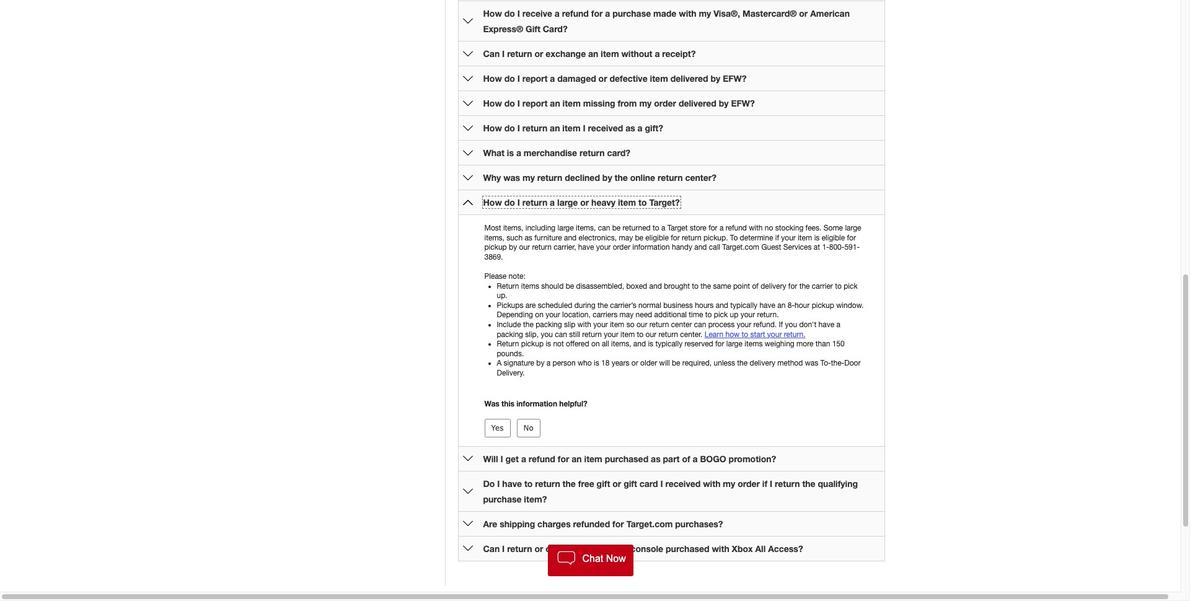 Task type: vqa. For each thing, say whether or not it's contained in the screenshot.
diversity
no



Task type: locate. For each thing, give the bounding box(es) containing it.
why was my return declined by the online return center? link
[[483, 172, 717, 183]]

return down merchandise
[[538, 172, 563, 183]]

pickup inside most items, including large items, can be returned to a target store for a refund with no stocking fees. some large items, such as furniture and electronics, may be eligible for return pickup. to determine if your item is eligible for pickup by our return carrier, have your order information handy and call target.com guest services at 1-800-591- 3869.
[[485, 243, 507, 252]]

2 report from the top
[[523, 98, 548, 109]]

information inside most items, including large items, can be returned to a target store for a refund with no stocking fees. some large items, such as furniture and electronics, may be eligible for return pickup. to determine if your item is eligible for pickup by our return carrier, have your order information handy and call target.com guest services at 1-800-591- 3869.
[[633, 243, 670, 252]]

1 horizontal spatial packing
[[536, 321, 562, 329]]

gift right 'free'
[[597, 479, 611, 489]]

5 circle arrow e image from the top
[[463, 123, 473, 133]]

1 vertical spatial can
[[695, 321, 707, 329]]

150
[[833, 340, 845, 349]]

8 circle arrow e image from the top
[[463, 454, 473, 464]]

may inside most items, including large items, can be returned to a target store for a refund with no stocking fees. some large items, such as furniture and electronics, may be eligible for return pickup. to determine if your item is eligible for pickup by our return carrier, have your order information handy and call target.com guest services at 1-800-591- 3869.
[[619, 234, 633, 242]]

1 vertical spatial you
[[541, 330, 553, 339]]

delivery down weighing
[[750, 359, 776, 368]]

0 vertical spatial our
[[519, 243, 530, 252]]

furniture
[[535, 234, 562, 242]]

6 circle arrow e image from the top
[[463, 148, 473, 158]]

delivered
[[671, 73, 709, 84], [679, 98, 717, 109]]

items down learn how to start your return.
[[745, 340, 763, 349]]

on left all at the bottom right
[[592, 340, 600, 349]]

0 vertical spatial can
[[598, 224, 611, 233]]

1 do from the top
[[505, 8, 515, 19]]

0 horizontal spatial packing
[[497, 330, 523, 339]]

order inside do i have to return the free gift or gift card i received with my order if i return the qualifying purchase item?
[[738, 479, 760, 489]]

2 do from the top
[[505, 73, 515, 84]]

stocking
[[776, 224, 804, 233]]

2 vertical spatial can
[[555, 330, 567, 339]]

1 horizontal spatial you
[[785, 321, 798, 329]]

a left person
[[547, 359, 551, 368]]

0 vertical spatial purchase
[[613, 8, 651, 19]]

and right hours
[[716, 301, 729, 310]]

1 horizontal spatial order
[[654, 98, 677, 109]]

0 vertical spatial on
[[535, 311, 544, 320]]

0 horizontal spatial order
[[613, 243, 631, 252]]

0 vertical spatial return.
[[758, 311, 779, 320]]

visa®,
[[714, 8, 741, 19]]

1 vertical spatial can
[[483, 544, 500, 554]]

to right how
[[742, 330, 749, 339]]

2 horizontal spatial pickup
[[812, 301, 835, 310]]

0 horizontal spatial xbox
[[588, 544, 609, 554]]

1 horizontal spatial purchase
[[613, 8, 651, 19]]

please
[[485, 272, 507, 281]]

1 vertical spatial if
[[763, 479, 768, 489]]

on down the "are"
[[535, 311, 544, 320]]

order up gift?
[[654, 98, 677, 109]]

1 vertical spatial was
[[805, 359, 819, 368]]

2 can from the top
[[483, 544, 500, 554]]

1 horizontal spatial information
[[633, 243, 670, 252]]

1 vertical spatial received
[[666, 479, 701, 489]]

1 horizontal spatial purchased
[[666, 544, 710, 554]]

1 horizontal spatial can
[[598, 224, 611, 233]]

a up can i return or exchange an item without a receipt?
[[606, 8, 610, 19]]

3 do from the top
[[505, 98, 515, 109]]

you
[[785, 321, 798, 329], [541, 330, 553, 339]]

3 how from the top
[[483, 98, 502, 109]]

electronics,
[[579, 234, 617, 242]]

1 vertical spatial purchase
[[483, 494, 522, 505]]

learn
[[705, 330, 724, 339]]

1 vertical spatial report
[[523, 98, 548, 109]]

typically
[[731, 301, 758, 310], [656, 340, 683, 349]]

was inside return pickup is not offered on all items, and is typically reserved for large items weighing more than 150 pounds. a signature by a person who is 18 years or older will be required, unless the delivery method was to-the-door delivery.
[[805, 359, 819, 368]]

and inside return pickup is not offered on all items, and is typically reserved for large items weighing more than 150 pounds. a signature by a person who is 18 years or older will be required, unless the delivery method was to-the-door delivery.
[[634, 340, 646, 349]]

1 vertical spatial on
[[592, 340, 600, 349]]

was right why
[[504, 172, 520, 183]]

was
[[504, 172, 520, 183], [805, 359, 819, 368]]

return. up 'more'
[[784, 330, 806, 339]]

7 circle arrow e image from the top
[[463, 173, 473, 183]]

may inside return items should be disassembled, boxed and brought to the same point of delivery for the carrier to pick up. pickups are scheduled during the carrier's normal business hours and typically have an 8-hour pickup window. depending on your location, carriers may need additional time to pick up your return.
[[620, 311, 634, 320]]

return down additional
[[650, 321, 669, 329]]

0 horizontal spatial items
[[521, 282, 540, 291]]

2 vertical spatial as
[[651, 454, 661, 464]]

how do i report an item missing from my order delivered by efw? link
[[483, 98, 755, 109]]

large down how
[[727, 340, 743, 349]]

eligible up the 800-
[[822, 234, 845, 242]]

person
[[553, 359, 576, 368]]

your down stocking at the top of the page
[[782, 234, 796, 242]]

to up item?
[[525, 479, 533, 489]]

1 horizontal spatial on
[[592, 340, 600, 349]]

refunded
[[573, 519, 610, 530]]

0 horizontal spatial if
[[763, 479, 768, 489]]

report
[[523, 73, 548, 84], [523, 98, 548, 109]]

up.
[[497, 292, 508, 300]]

order down 'returned'
[[613, 243, 631, 252]]

0 vertical spatial can
[[483, 48, 500, 59]]

an left 8- at the right bottom of page
[[778, 301, 786, 310]]

target.com down to
[[723, 243, 760, 252]]

pickup inside return items should be disassembled, boxed and brought to the same point of delivery for the carrier to pick up. pickups are scheduled during the carrier's normal business hours and typically have an 8-hour pickup window. depending on your location, carriers may need additional time to pick up your return.
[[812, 301, 835, 310]]

have up the refund.
[[760, 301, 776, 310]]

return up 'why was my return declined by the online return center?'
[[580, 148, 605, 158]]

2 horizontal spatial as
[[651, 454, 661, 464]]

return for pounds.
[[497, 340, 519, 349]]

if inside do i have to return the free gift or gift card i received with my order if i return the qualifying purchase item?
[[763, 479, 768, 489]]

0 vertical spatial typically
[[731, 301, 758, 310]]

eligible down 'returned'
[[646, 234, 669, 242]]

0 horizontal spatial purchased
[[605, 454, 649, 464]]

guest
[[762, 243, 782, 252]]

0 vertical spatial was
[[504, 172, 520, 183]]

be inside return items should be disassembled, boxed and brought to the same point of delivery for the carrier to pick up. pickups are scheduled during the carrier's normal business hours and typically have an 8-hour pickup window. depending on your location, carriers may need additional time to pick up your return.
[[566, 282, 574, 291]]

refund inside how do i receive a refund for a purchase made with my visa®, mastercard® or american express® gift card?
[[562, 8, 589, 19]]

if up guest
[[776, 234, 780, 242]]

have right don't
[[819, 321, 835, 329]]

purchase left made
[[613, 8, 651, 19]]

can down are
[[483, 544, 500, 554]]

1 horizontal spatial pick
[[844, 282, 858, 291]]

1 vertical spatial purchased
[[666, 544, 710, 554]]

circle arrow e image
[[463, 16, 473, 26], [463, 49, 473, 59], [463, 73, 473, 83], [463, 98, 473, 108], [463, 123, 473, 133], [463, 148, 473, 158], [463, 173, 473, 183], [463, 454, 473, 464], [463, 487, 473, 497], [463, 544, 473, 554]]

the right the unless
[[738, 359, 748, 368]]

1 vertical spatial refund
[[726, 224, 747, 233]]

pickup
[[485, 243, 507, 252], [812, 301, 835, 310], [521, 340, 544, 349]]

as left gift?
[[626, 123, 636, 133]]

can for can i return or cancel an xbox one console purchased with xbox all access?
[[483, 544, 500, 554]]

circle arrow e image for how do i receive a refund for a purchase made with my visa®, mastercard® or american express® gift card?
[[463, 16, 473, 26]]

0 horizontal spatial was
[[504, 172, 520, 183]]

will
[[660, 359, 670, 368]]

circle arrow e image for how do i report a damaged or defective item delivered by efw?
[[463, 73, 473, 83]]

our
[[519, 243, 530, 252], [637, 321, 648, 329], [646, 330, 657, 339]]

my inside how do i receive a refund for a purchase made with my visa®, mastercard® or american express® gift card?
[[699, 8, 712, 19]]

item
[[601, 48, 619, 59], [650, 73, 668, 84], [563, 98, 581, 109], [563, 123, 581, 133], [618, 197, 636, 208], [798, 234, 813, 242], [610, 321, 625, 329], [621, 330, 635, 339], [585, 454, 603, 464]]

be right will
[[672, 359, 681, 368]]

circle arrow e image for will i get a refund for an item purchased as part of a bogo promotion?
[[463, 454, 473, 464]]

with
[[679, 8, 697, 19], [749, 224, 763, 233], [578, 321, 592, 329], [703, 479, 721, 489], [712, 544, 730, 554]]

2 vertical spatial pickup
[[521, 340, 544, 349]]

purchase inside how do i receive a refund for a purchase made with my visa®, mastercard® or american express® gift card?
[[613, 8, 651, 19]]

so
[[627, 321, 635, 329]]

have
[[579, 243, 594, 252], [760, 301, 776, 310], [819, 321, 835, 329], [503, 479, 522, 489]]

is up "at" at the top right of page
[[815, 234, 820, 242]]

0 vertical spatial return
[[497, 282, 519, 291]]

how for how do i receive a refund for a purchase made with my visa®, mastercard® or american express® gift card?
[[483, 8, 502, 19]]

circle arrow e image for can i return or exchange an item without a receipt?
[[463, 49, 473, 59]]

by inside most items, including large items, can be returned to a target store for a refund with no stocking fees. some large items, such as furniture and electronics, may be eligible for return pickup. to determine if your item is eligible for pickup by our return carrier, have your order information handy and call target.com guest services at 1-800-591- 3869.
[[509, 243, 517, 252]]

as right 'such'
[[525, 234, 533, 242]]

1 vertical spatial items
[[745, 340, 763, 349]]

method
[[778, 359, 803, 368]]

be right 'should'
[[566, 282, 574, 291]]

0 vertical spatial delivered
[[671, 73, 709, 84]]

may
[[619, 234, 633, 242], [620, 311, 634, 320]]

qualifying
[[818, 479, 858, 489]]

1 how from the top
[[483, 8, 502, 19]]

1 horizontal spatial gift
[[624, 479, 638, 489]]

merchandise
[[524, 148, 578, 158]]

0 vertical spatial order
[[654, 98, 677, 109]]

a
[[555, 8, 560, 19], [606, 8, 610, 19], [655, 48, 660, 59], [550, 73, 555, 84], [638, 123, 643, 133], [517, 148, 522, 158], [550, 197, 555, 208], [662, 224, 666, 233], [720, 224, 724, 233], [837, 321, 841, 329], [547, 359, 551, 368], [522, 454, 527, 464], [693, 454, 698, 464]]

the left same
[[701, 282, 711, 291]]

800-
[[830, 243, 845, 252]]

scheduled
[[538, 301, 573, 310]]

received inside do i have to return the free gift or gift card i received with my order if i return the qualifying purchase item?
[[666, 479, 701, 489]]

0 vertical spatial report
[[523, 73, 548, 84]]

most
[[485, 224, 502, 233]]

items inside return pickup is not offered on all items, and is typically reserved for large items weighing more than 150 pounds. a signature by a person who is 18 years or older will be required, unless the delivery method was to-the-door delivery.
[[745, 340, 763, 349]]

large inside return pickup is not offered on all items, and is typically reserved for large items weighing more than 150 pounds. a signature by a person who is 18 years or older will be required, unless the delivery method was to-the-door delivery.
[[727, 340, 743, 349]]

be down 'returned'
[[635, 234, 644, 242]]

circle arrow e image for do i have to return the free gift or gift card i received with my order if i return the qualifying purchase item?
[[463, 487, 473, 497]]

purchase down do
[[483, 494, 522, 505]]

pickup.
[[704, 234, 728, 242]]

0 horizontal spatial on
[[535, 311, 544, 320]]

center
[[671, 321, 692, 329]]

delivery inside return items should be disassembled, boxed and brought to the same point of delivery for the carrier to pick up. pickups are scheduled during the carrier's normal business hours and typically have an 8-hour pickup window. depending on your location, carriers may need additional time to pick up your return.
[[761, 282, 787, 291]]

with right made
[[679, 8, 697, 19]]

a right without
[[655, 48, 660, 59]]

eligible
[[646, 234, 669, 242], [822, 234, 845, 242]]

was left "to-"
[[805, 359, 819, 368]]

part
[[663, 454, 680, 464]]

1 horizontal spatial items
[[745, 340, 763, 349]]

pick up window.
[[844, 282, 858, 291]]

the inside return pickup is not offered on all items, and is typically reserved for large items weighing more than 150 pounds. a signature by a person who is 18 years or older will be required, unless the delivery method was to-the-door delivery.
[[738, 359, 748, 368]]

a up 150
[[837, 321, 841, 329]]

1 vertical spatial as
[[525, 234, 533, 242]]

or
[[800, 8, 808, 19], [535, 48, 544, 59], [599, 73, 608, 84], [581, 197, 589, 208], [632, 359, 639, 368], [613, 479, 622, 489], [535, 544, 544, 554]]

5 how from the top
[[483, 197, 502, 208]]

include
[[497, 321, 521, 329]]

do i have to return the free gift or gift card i received with my order if i return the qualifying purchase item?
[[483, 479, 858, 505]]

1 horizontal spatial xbox
[[732, 544, 753, 554]]

console
[[631, 544, 664, 554]]

a inside include the packing slip with your item so our return center can process your refund. if you don't have a packing slip, you can still return your item to our return center.
[[837, 321, 841, 329]]

with inside most items, including large items, can be returned to a target store for a refund with no stocking fees. some large items, such as furniture and electronics, may be eligible for return pickup. to determine if your item is eligible for pickup by our return carrier, have your order information handy and call target.com guest services at 1-800-591- 3869.
[[749, 224, 763, 233]]

item up what is a merchandise return card?
[[563, 123, 581, 133]]

point
[[734, 282, 751, 291]]

591-
[[845, 243, 860, 252]]

or inside how do i receive a refund for a purchase made with my visa®, mastercard® or american express® gift card?
[[800, 8, 808, 19]]

my
[[699, 8, 712, 19], [640, 98, 652, 109], [523, 172, 535, 183], [723, 479, 736, 489]]

card?
[[543, 24, 568, 34]]

1 horizontal spatial pickup
[[521, 340, 544, 349]]

packing down include
[[497, 330, 523, 339]]

refund right get
[[529, 454, 556, 464]]

0 horizontal spatial purchase
[[483, 494, 522, 505]]

still
[[569, 330, 581, 339]]

for inside how do i receive a refund for a purchase made with my visa®, mastercard® or american express® gift card?
[[592, 8, 603, 19]]

1 vertical spatial return.
[[784, 330, 806, 339]]

1 report from the top
[[523, 73, 548, 84]]

large
[[558, 197, 578, 208], [558, 224, 574, 233], [846, 224, 862, 233], [727, 340, 743, 349]]

1 can from the top
[[483, 48, 500, 59]]

years
[[612, 359, 630, 368]]

0 horizontal spatial pickup
[[485, 243, 507, 252]]

0 vertical spatial items
[[521, 282, 540, 291]]

1 vertical spatial order
[[613, 243, 631, 252]]

return inside return pickup is not offered on all items, and is typically reserved for large items weighing more than 150 pounds. a signature by a person who is 18 years or older will be required, unless the delivery method was to-the-door delivery.
[[497, 340, 519, 349]]

circle arrow e image for what is a merchandise return card?
[[463, 148, 473, 158]]

4 circle arrow e image from the top
[[463, 98, 473, 108]]

do for how do i return a large or heavy item to target?
[[505, 197, 515, 208]]

can i return or exchange an item without a receipt?
[[483, 48, 696, 59]]

1 horizontal spatial as
[[626, 123, 636, 133]]

1 return from the top
[[497, 282, 519, 291]]

1 horizontal spatial refund
[[562, 8, 589, 19]]

0 horizontal spatial gift
[[597, 479, 611, 489]]

to
[[639, 197, 647, 208], [653, 224, 660, 233], [692, 282, 699, 291], [836, 282, 842, 291], [706, 311, 712, 320], [637, 330, 644, 339], [742, 330, 749, 339], [525, 479, 533, 489]]

return. inside return items should be disassembled, boxed and brought to the same point of delivery for the carrier to pick up. pickups are scheduled during the carrier's normal business hours and typically have an 8-hour pickup window. depending on your location, carriers may need additional time to pick up your return.
[[758, 311, 779, 320]]

do for how do i receive a refund for a purchase made with my visa®, mastercard® or american express® gift card?
[[505, 8, 515, 19]]

you right slip,
[[541, 330, 553, 339]]

3 circle arrow e image from the top
[[463, 73, 473, 83]]

0 horizontal spatial typically
[[656, 340, 683, 349]]

1 circle arrow e image from the top
[[463, 16, 473, 26]]

1 vertical spatial pickup
[[812, 301, 835, 310]]

0 vertical spatial target.com
[[723, 243, 760, 252]]

during
[[575, 301, 596, 310]]

chat now button
[[548, 545, 634, 577]]

1 vertical spatial may
[[620, 311, 634, 320]]

or up missing
[[599, 73, 608, 84]]

target.com up console
[[627, 519, 673, 530]]

1-
[[823, 243, 830, 252]]

an right exchange at the left top of the page
[[589, 48, 599, 59]]

9 circle arrow e image from the top
[[463, 487, 473, 497]]

0 vertical spatial as
[[626, 123, 636, 133]]

purchased down purchases?
[[666, 544, 710, 554]]

4 do from the top
[[505, 123, 515, 133]]

or down the gift
[[535, 48, 544, 59]]

0 horizontal spatial as
[[525, 234, 533, 242]]

2 horizontal spatial refund
[[726, 224, 747, 233]]

a right what
[[517, 148, 522, 158]]

0 vertical spatial of
[[753, 282, 759, 291]]

0 horizontal spatial pick
[[714, 311, 728, 320]]

center.
[[681, 330, 703, 339]]

with down the location,
[[578, 321, 592, 329]]

how inside how do i receive a refund for a purchase made with my visa®, mastercard® or american express® gift card?
[[483, 8, 502, 19]]

order inside most items, including large items, can be returned to a target store for a refund with no stocking fees. some large items, such as furniture and electronics, may be eligible for return pickup. to determine if your item is eligible for pickup by our return carrier, have your order information handy and call target.com guest services at 1-800-591- 3869.
[[613, 243, 631, 252]]

0 horizontal spatial of
[[682, 454, 691, 464]]

received down part
[[666, 479, 701, 489]]

4 how from the top
[[483, 123, 502, 133]]

additional
[[655, 311, 687, 320]]

how do i report an item missing from my order delivered by efw?
[[483, 98, 755, 109]]

are
[[526, 301, 536, 310]]

1 horizontal spatial typically
[[731, 301, 758, 310]]

2 gift from the left
[[624, 479, 638, 489]]

to
[[731, 234, 738, 242]]

or left older
[[632, 359, 639, 368]]

0 vertical spatial information
[[633, 243, 670, 252]]

0 horizontal spatial received
[[588, 123, 623, 133]]

is left 18 at the right of the page
[[594, 359, 600, 368]]

card?
[[607, 148, 631, 158]]

1 vertical spatial of
[[682, 454, 691, 464]]

or left american
[[800, 8, 808, 19]]

5 do from the top
[[505, 197, 515, 208]]

1 horizontal spatial eligible
[[822, 234, 845, 242]]

return up merchandise
[[523, 123, 548, 133]]

2 how from the top
[[483, 73, 502, 84]]

efw?
[[723, 73, 747, 84], [732, 98, 755, 109]]

1 vertical spatial pick
[[714, 311, 728, 320]]

one
[[612, 544, 629, 554]]

to down need
[[637, 330, 644, 339]]

0 vertical spatial refund
[[562, 8, 589, 19]]

what
[[483, 148, 505, 158]]

item up services
[[798, 234, 813, 242]]

1 vertical spatial efw?
[[732, 98, 755, 109]]

window.
[[837, 301, 864, 310]]

2 vertical spatial order
[[738, 479, 760, 489]]

purchased up card
[[605, 454, 649, 464]]

or left cancel
[[535, 544, 544, 554]]

how for how do i report a damaged or defective item delivered by efw?
[[483, 73, 502, 84]]

pick
[[844, 282, 858, 291], [714, 311, 728, 320]]

item inside most items, including large items, can be returned to a target store for a refund with no stocking fees. some large items, such as furniture and electronics, may be eligible for return pickup. to determine if your item is eligible for pickup by our return carrier, have your order information handy and call target.com guest services at 1-800-591- 3869.
[[798, 234, 813, 242]]

pick up process
[[714, 311, 728, 320]]

1 vertical spatial typically
[[656, 340, 683, 349]]

same
[[714, 282, 732, 291]]

is
[[507, 148, 514, 158], [815, 234, 820, 242], [546, 340, 551, 349], [648, 340, 654, 349], [594, 359, 600, 368]]

1 xbox from the left
[[588, 544, 609, 554]]

have down electronics,
[[579, 243, 594, 252]]

1 horizontal spatial received
[[666, 479, 701, 489]]

2 return from the top
[[497, 340, 519, 349]]

the inside include the packing slip with your item so our return center can process your refund. if you don't have a packing slip, you can still return your item to our return center.
[[523, 321, 534, 329]]

no
[[765, 224, 774, 233]]

3869.
[[485, 253, 503, 262]]

for down learn
[[716, 340, 725, 349]]

0 horizontal spatial information
[[517, 399, 558, 409]]

1 horizontal spatial of
[[753, 282, 759, 291]]

have inside do i have to return the free gift or gift card i received with my order if i return the qualifying purchase item?
[[503, 479, 522, 489]]

with inside how do i receive a refund for a purchase made with my visa®, mastercard® or american express® gift card?
[[679, 8, 697, 19]]

can down express® at the top left of page
[[483, 48, 500, 59]]

purchased
[[605, 454, 649, 464], [666, 544, 710, 554]]

for inside return pickup is not offered on all items, and is typically reserved for large items weighing more than 150 pounds. a signature by a person who is 18 years or older will be required, unless the delivery method was to-the-door delivery.
[[716, 340, 725, 349]]

None submit
[[485, 419, 511, 438], [517, 419, 541, 438], [485, 419, 511, 438], [517, 419, 541, 438]]

2 circle arrow e image from the top
[[463, 49, 473, 59]]

delivery inside return pickup is not offered on all items, and is typically reserved for large items weighing more than 150 pounds. a signature by a person who is 18 years or older will be required, unless the delivery method was to-the-door delivery.
[[750, 359, 776, 368]]

2 horizontal spatial order
[[738, 479, 760, 489]]

pickup up 3869. at the left top
[[485, 243, 507, 252]]

0 vertical spatial may
[[619, 234, 633, 242]]

0 vertical spatial pickup
[[485, 243, 507, 252]]

0 horizontal spatial eligible
[[646, 234, 669, 242]]

order down promotion?
[[738, 479, 760, 489]]

call
[[709, 243, 721, 252]]

items down note:
[[521, 282, 540, 291]]

delivery right point
[[761, 282, 787, 291]]

do inside how do i receive a refund for a purchase made with my visa®, mastercard® or american express® gift card?
[[505, 8, 515, 19]]

return down "store"
[[682, 234, 702, 242]]

return inside return items should be disassembled, boxed and brought to the same point of delivery for the carrier to pick up. pickups are scheduled during the carrier's normal business hours and typically have an 8-hour pickup window. depending on your location, carriers may need additional time to pick up your return.
[[497, 282, 519, 291]]

large up the carrier,
[[558, 224, 574, 233]]

for up the can i return or exchange an item without a receipt? link
[[592, 8, 603, 19]]

of inside return items should be disassembled, boxed and brought to the same point of delivery for the carrier to pick up. pickups are scheduled during the carrier's normal business hours and typically have an 8-hour pickup window. depending on your location, carriers may need additional time to pick up your return.
[[753, 282, 759, 291]]

0 vertical spatial purchased
[[605, 454, 649, 464]]

charges
[[538, 519, 571, 530]]

1 vertical spatial target.com
[[627, 519, 673, 530]]

have inside return items should be disassembled, boxed and brought to the same point of delivery for the carrier to pick up. pickups are scheduled during the carrier's normal business hours and typically have an 8-hour pickup window. depending on your location, carriers may need additional time to pick up your return.
[[760, 301, 776, 310]]

pickups
[[497, 301, 524, 310]]

refund up the card?
[[562, 8, 589, 19]]

up
[[730, 311, 739, 320]]

10 circle arrow e image from the top
[[463, 544, 473, 554]]

pickup down carrier
[[812, 301, 835, 310]]

circle arrow s image
[[463, 198, 473, 207]]

item left so
[[610, 321, 625, 329]]

of right point
[[753, 282, 759, 291]]

0 vertical spatial if
[[776, 234, 780, 242]]

0 vertical spatial you
[[785, 321, 798, 329]]

to inside include the packing slip with your item so our return center can process your refund. if you don't have a packing slip, you can still return your item to our return center.
[[637, 330, 644, 339]]

on
[[535, 311, 544, 320], [592, 340, 600, 349]]

1 vertical spatial delivered
[[679, 98, 717, 109]]



Task type: describe. For each thing, give the bounding box(es) containing it.
be left 'returned'
[[613, 224, 621, 233]]

need
[[636, 311, 653, 320]]

slip
[[564, 321, 576, 329]]

return up target?
[[658, 172, 683, 183]]

to inside most items, including large items, can be returned to a target store for a refund with no stocking fees. some large items, such as furniture and electronics, may be eligible for return pickup. to determine if your item is eligible for pickup by our return carrier, have your order information handy and call target.com guest services at 1-800-591- 3869.
[[653, 224, 660, 233]]

how for how do i return an item i received as a gift?
[[483, 123, 502, 133]]

do for how do i report a damaged or defective item delivered by efw?
[[505, 73, 515, 84]]

defective
[[610, 73, 648, 84]]

return for up.
[[497, 282, 519, 291]]

express®
[[483, 24, 524, 34]]

disassembled,
[[577, 282, 625, 291]]

a left 'bogo' at right bottom
[[693, 454, 698, 464]]

returned
[[623, 224, 651, 233]]

was this information helpful?
[[485, 399, 588, 409]]

items, inside return pickup is not offered on all items, and is typically reserved for large items weighing more than 150 pounds. a signature by a person who is 18 years or older will be required, unless the delivery method was to-the-door delivery.
[[612, 340, 632, 349]]

for down target
[[671, 234, 680, 242]]

your right the up
[[741, 311, 756, 320]]

report for an
[[523, 98, 548, 109]]

item up how do i report a damaged or defective item delivered by efw?
[[601, 48, 619, 59]]

return up item?
[[535, 479, 561, 489]]

receive
[[523, 8, 553, 19]]

for up pickup.
[[709, 224, 718, 233]]

0 vertical spatial packing
[[536, 321, 562, 329]]

your down electronics,
[[596, 243, 611, 252]]

1 vertical spatial our
[[637, 321, 648, 329]]

return pickup is not offered on all items, and is typically reserved for large items weighing more than 150 pounds. a signature by a person who is 18 years or older will be required, unless the delivery method was to-the-door delivery.
[[497, 340, 861, 378]]

will
[[483, 454, 498, 464]]

a left gift?
[[638, 123, 643, 133]]

how for how do i report an item missing from my order delivered by efw?
[[483, 98, 502, 109]]

have inside most items, including large items, can be returned to a target store for a refund with no stocking fees. some large items, such as furniture and electronics, may be eligible for return pickup. to determine if your item is eligible for pickup by our return carrier, have your order information handy and call target.com guest services at 1-800-591- 3869.
[[579, 243, 594, 252]]

learn how to start your return.
[[705, 330, 806, 339]]

the left carrier
[[800, 282, 810, 291]]

all
[[602, 340, 609, 349]]

note:
[[509, 272, 526, 281]]

how do i receive a refund for a purchase made with my visa®, mastercard® or american express® gift card? link
[[483, 8, 850, 34]]

circle arrow e image for how do i report an item missing from my order delivered by efw?
[[463, 98, 473, 108]]

hour
[[795, 301, 810, 310]]

this
[[502, 399, 515, 409]]

0 horizontal spatial refund
[[529, 454, 556, 464]]

0 vertical spatial pick
[[844, 282, 858, 291]]

an up 'free'
[[572, 454, 582, 464]]

shipping
[[500, 519, 535, 530]]

refund.
[[754, 321, 777, 329]]

why
[[483, 172, 501, 183]]

get
[[506, 454, 519, 464]]

are shipping charges refunded for target.com purchases? link
[[483, 519, 724, 530]]

carrier,
[[554, 243, 577, 252]]

return down center
[[659, 330, 679, 339]]

purchases?
[[676, 519, 724, 530]]

or inside return pickup is not offered on all items, and is typically reserved for large items weighing more than 150 pounds. a signature by a person who is 18 years or older will be required, unless the delivery method was to-the-door delivery.
[[632, 359, 639, 368]]

as inside most items, including large items, can be returned to a target store for a refund with no stocking fees. some large items, such as furniture and electronics, may be eligible for return pickup. to determine if your item is eligible for pickup by our return carrier, have your order information handy and call target.com guest services at 1-800-591- 3869.
[[525, 234, 533, 242]]

helpful?
[[560, 399, 588, 409]]

target.com inside most items, including large items, can be returned to a target store for a refund with no stocking fees. some large items, such as furniture and electronics, may be eligible for return pickup. to determine if your item is eligible for pickup by our return carrier, have your order information handy and call target.com guest services at 1-800-591- 3869.
[[723, 243, 760, 252]]

item right heavy
[[618, 197, 636, 208]]

how do i return an item i received as a gift?
[[483, 123, 664, 133]]

who
[[578, 359, 592, 368]]

an inside return items should be disassembled, boxed and brought to the same point of delivery for the carrier to pick up. pickups are scheduled during the carrier's normal business hours and typically have an 8-hour pickup window. depending on your location, carriers may need additional time to pick up your return.
[[778, 301, 786, 310]]

exchange
[[546, 48, 586, 59]]

receipt?
[[663, 48, 696, 59]]

be inside return pickup is not offered on all items, and is typically reserved for large items weighing more than 150 pounds. a signature by a person who is 18 years or older will be required, unless the delivery method was to-the-door delivery.
[[672, 359, 681, 368]]

not
[[553, 340, 564, 349]]

typically inside return pickup is not offered on all items, and is typically reserved for large items weighing more than 150 pounds. a signature by a person who is 18 years or older will be required, unless the delivery method was to-the-door delivery.
[[656, 340, 683, 349]]

on inside return pickup is not offered on all items, and is typically reserved for large items weighing more than 150 pounds. a signature by a person who is 18 years or older will be required, unless the delivery method was to-the-door delivery.
[[592, 340, 600, 349]]

required,
[[683, 359, 712, 368]]

is left not
[[546, 340, 551, 349]]

carriers
[[593, 311, 618, 320]]

more
[[797, 340, 814, 349]]

to down hours
[[706, 311, 712, 320]]

how
[[726, 330, 740, 339]]

items, up electronics,
[[576, 224, 596, 233]]

are
[[483, 519, 498, 530]]

i inside how do i receive a refund for a purchase made with my visa®, mastercard® or american express® gift card?
[[518, 8, 520, 19]]

report for a
[[523, 73, 548, 84]]

with down purchases?
[[712, 544, 730, 554]]

or inside do i have to return the free gift or gift card i received with my order if i return the qualifying purchase item?
[[613, 479, 622, 489]]

large up 591-
[[846, 224, 862, 233]]

an up how do i return an item i received as a gift?
[[550, 98, 560, 109]]

how do i report a damaged or defective item delivered by efw?
[[483, 73, 747, 84]]

is inside most items, including large items, can be returned to a target store for a refund with no stocking fees. some large items, such as furniture and electronics, may be eligible for return pickup. to determine if your item is eligible for pickup by our return carrier, have your order information handy and call target.com guest services at 1-800-591- 3869.
[[815, 234, 820, 242]]

with inside include the packing slip with your item so our return center can process your refund. if you don't have a packing slip, you can still return your item to our return center.
[[578, 321, 592, 329]]

american
[[811, 8, 850, 19]]

and up the carrier,
[[564, 234, 577, 242]]

how for how do i return a large or heavy item to target?
[[483, 197, 502, 208]]

how do i return an item i received as a gift? link
[[483, 123, 664, 133]]

mastercard®
[[743, 8, 797, 19]]

item right "defective"
[[650, 73, 668, 84]]

have inside include the packing slip with your item so our return center can process your refund. if you don't have a packing slip, you can still return your item to our return center.
[[819, 321, 835, 329]]

for right get
[[558, 454, 570, 464]]

circle arrow e image for can i return or cancel an xbox one console purchased with xbox all access?
[[463, 544, 473, 554]]

will i get a refund for an item purchased as part of a bogo promotion? link
[[483, 454, 777, 464]]

my right from at the right top of the page
[[640, 98, 652, 109]]

purchase inside do i have to return the free gift or gift card i received with my order if i return the qualifying purchase item?
[[483, 494, 522, 505]]

a left target
[[662, 224, 666, 233]]

return down promotion?
[[775, 479, 800, 489]]

a right get
[[522, 454, 527, 464]]

fees. some
[[806, 224, 844, 233]]

the left 'free'
[[563, 479, 576, 489]]

1 horizontal spatial return.
[[784, 330, 806, 339]]

items, down most
[[485, 234, 505, 242]]

large down declined
[[558, 197, 578, 208]]

learn how to start your return. link
[[705, 330, 806, 339]]

2 eligible from the left
[[822, 234, 845, 242]]

a up including
[[550, 197, 555, 208]]

older
[[641, 359, 658, 368]]

to right carrier
[[836, 282, 842, 291]]

item down so
[[621, 330, 635, 339]]

is up older
[[648, 340, 654, 349]]

can for can i return or exchange an item without a receipt?
[[483, 48, 500, 59]]

if
[[779, 321, 783, 329]]

weighing
[[765, 340, 795, 349]]

return up including
[[523, 197, 548, 208]]

card
[[640, 479, 658, 489]]

your up all at the bottom right
[[604, 330, 619, 339]]

should
[[542, 282, 564, 291]]

the-
[[832, 359, 845, 368]]

my inside do i have to return the free gift or gift card i received with my order if i return the qualifying purchase item?
[[723, 479, 736, 489]]

location,
[[563, 311, 591, 320]]

boxed
[[627, 282, 648, 291]]

2 xbox from the left
[[732, 544, 753, 554]]

without
[[622, 48, 653, 59]]

can i return or cancel an xbox one console purchased with xbox all access? link
[[483, 544, 804, 554]]

can inside most items, including large items, can be returned to a target store for a refund with no stocking fees. some large items, such as furniture and electronics, may be eligible for return pickup. to determine if your item is eligible for pickup by our return carrier, have your order information handy and call target.com guest services at 1-800-591- 3869.
[[598, 224, 611, 233]]

an up what is a merchandise return card?
[[550, 123, 560, 133]]

a up the card?
[[555, 8, 560, 19]]

do for how do i return an item i received as a gift?
[[505, 123, 515, 133]]

why was my return declined by the online return center?
[[483, 172, 717, 183]]

refund inside most items, including large items, can be returned to a target store for a refund with no stocking fees. some large items, such as furniture and electronics, may be eligible for return pickup. to determine if your item is eligible for pickup by our return carrier, have your order information handy and call target.com guest services at 1-800-591- 3869.
[[726, 224, 747, 233]]

and left call on the right top of page
[[695, 243, 707, 252]]

from
[[618, 98, 637, 109]]

the up carriers
[[598, 301, 608, 310]]

now
[[606, 554, 626, 564]]

how do i return a large or heavy item to target?
[[483, 197, 680, 208]]

gift?
[[645, 123, 664, 133]]

1 vertical spatial information
[[517, 399, 558, 409]]

a up pickup.
[[720, 224, 724, 233]]

delivery.
[[497, 369, 525, 378]]

heavy
[[592, 197, 616, 208]]

your down the up
[[737, 321, 752, 329]]

do for how do i report an item missing from my order delivered by efw?
[[505, 98, 515, 109]]

a left damaged
[[550, 73, 555, 84]]

1 gift from the left
[[597, 479, 611, 489]]

what is a merchandise return card? link
[[483, 148, 631, 158]]

for up 591-
[[848, 234, 857, 242]]

with inside do i have to return the free gift or gift card i received with my order if i return the qualifying purchase item?
[[703, 479, 721, 489]]

to right brought
[[692, 282, 699, 291]]

offered
[[566, 340, 590, 349]]

at
[[814, 243, 821, 252]]

2 vertical spatial our
[[646, 330, 657, 339]]

circle arrow e image for why was my return declined by the online return center?
[[463, 173, 473, 183]]

gift
[[526, 24, 541, 34]]

2 horizontal spatial can
[[695, 321, 707, 329]]

typically inside return items should be disassembled, boxed and brought to the same point of delivery for the carrier to pick up. pickups are scheduled during the carrier's normal business hours and typically have an 8-hour pickup window. depending on your location, carriers may need additional time to pick up your return.
[[731, 301, 758, 310]]

circle arrow e image
[[463, 519, 473, 529]]

an right cancel
[[576, 544, 586, 554]]

0 vertical spatial received
[[588, 123, 623, 133]]

carrier's
[[610, 301, 637, 310]]

pickup inside return pickup is not offered on all items, and is typically reserved for large items weighing more than 150 pounds. a signature by a person who is 18 years or older will be required, unless the delivery method was to-the-door delivery.
[[521, 340, 544, 349]]

for up one
[[613, 519, 624, 530]]

is right what
[[507, 148, 514, 158]]

by inside return pickup is not offered on all items, and is typically reserved for large items weighing more than 150 pounds. a signature by a person who is 18 years or older will be required, unless the delivery method was to-the-door delivery.
[[537, 359, 545, 368]]

a inside return pickup is not offered on all items, and is typically reserved for large items weighing more than 150 pounds. a signature by a person who is 18 years or older will be required, unless the delivery method was to-the-door delivery.
[[547, 359, 551, 368]]

target?
[[650, 197, 680, 208]]

the left online
[[615, 172, 628, 183]]

store
[[690, 224, 707, 233]]

slip,
[[525, 330, 539, 339]]

the left qualifying
[[803, 479, 816, 489]]

handy
[[672, 243, 693, 252]]

items inside return items should be disassembled, boxed and brought to the same point of delivery for the carrier to pick up. pickups are scheduled during the carrier's normal business hours and typically have an 8-hour pickup window. depending on your location, carriers may need additional time to pick up your return.
[[521, 282, 540, 291]]

to left target?
[[639, 197, 647, 208]]

can i return or exchange an item without a receipt? link
[[483, 48, 696, 59]]

your down carriers
[[594, 321, 608, 329]]

damaged
[[558, 73, 596, 84]]

circle arrow e image for how do i return an item i received as a gift?
[[463, 123, 473, 133]]

return up offered
[[583, 330, 602, 339]]

items, up 'such'
[[504, 224, 524, 233]]

return items should be disassembled, boxed and brought to the same point of delivery for the carrier to pick up. pickups are scheduled during the carrier's normal business hours and typically have an 8-hour pickup window. depending on your location, carriers may need additional time to pick up your return.
[[497, 282, 864, 320]]

1 eligible from the left
[[646, 234, 669, 242]]

0 horizontal spatial you
[[541, 330, 553, 339]]

on inside return items should be disassembled, boxed and brought to the same point of delivery for the carrier to pick up. pickups are scheduled during the carrier's normal business hours and typically have an 8-hour pickup window. depending on your location, carriers may need additional time to pick up your return.
[[535, 311, 544, 320]]

1 vertical spatial packing
[[497, 330, 523, 339]]

free
[[579, 479, 595, 489]]

your down scheduled
[[546, 311, 561, 320]]

item up the how do i return an item i received as a gift? link
[[563, 98, 581, 109]]

my down merchandise
[[523, 172, 535, 183]]

made
[[654, 8, 677, 19]]

0 horizontal spatial can
[[555, 330, 567, 339]]

item up 'free'
[[585, 454, 603, 464]]

missing
[[583, 98, 616, 109]]

hours
[[695, 301, 714, 310]]

your up weighing
[[768, 330, 782, 339]]

and right 'boxed'
[[650, 282, 662, 291]]

or left heavy
[[581, 197, 589, 208]]

if inside most items, including large items, can be returned to a target store for a refund with no stocking fees. some large items, such as furniture and electronics, may be eligible for return pickup. to determine if your item is eligible for pickup by our return carrier, have your order information handy and call target.com guest services at 1-800-591- 3869.
[[776, 234, 780, 242]]

such
[[507, 234, 523, 242]]

our inside most items, including large items, can be returned to a target store for a refund with no stocking fees. some large items, such as furniture and electronics, may be eligible for return pickup. to determine if your item is eligible for pickup by our return carrier, have your order information handy and call target.com guest services at 1-800-591- 3869.
[[519, 243, 530, 252]]

to inside do i have to return the free gift or gift card i received with my order if i return the qualifying purchase item?
[[525, 479, 533, 489]]

declined
[[565, 172, 600, 183]]

return down the shipping
[[507, 544, 533, 554]]

what is a merchandise return card?
[[483, 148, 631, 158]]

0 vertical spatial efw?
[[723, 73, 747, 84]]

including
[[526, 224, 556, 233]]

for inside return items should be disassembled, boxed and brought to the same point of delivery for the carrier to pick up. pickups are scheduled during the carrier's normal business hours and typically have an 8-hour pickup window. depending on your location, carriers may need additional time to pick up your return.
[[789, 282, 798, 291]]

return down the gift
[[507, 48, 533, 59]]

return down the furniture
[[532, 243, 552, 252]]

time
[[689, 311, 704, 320]]



